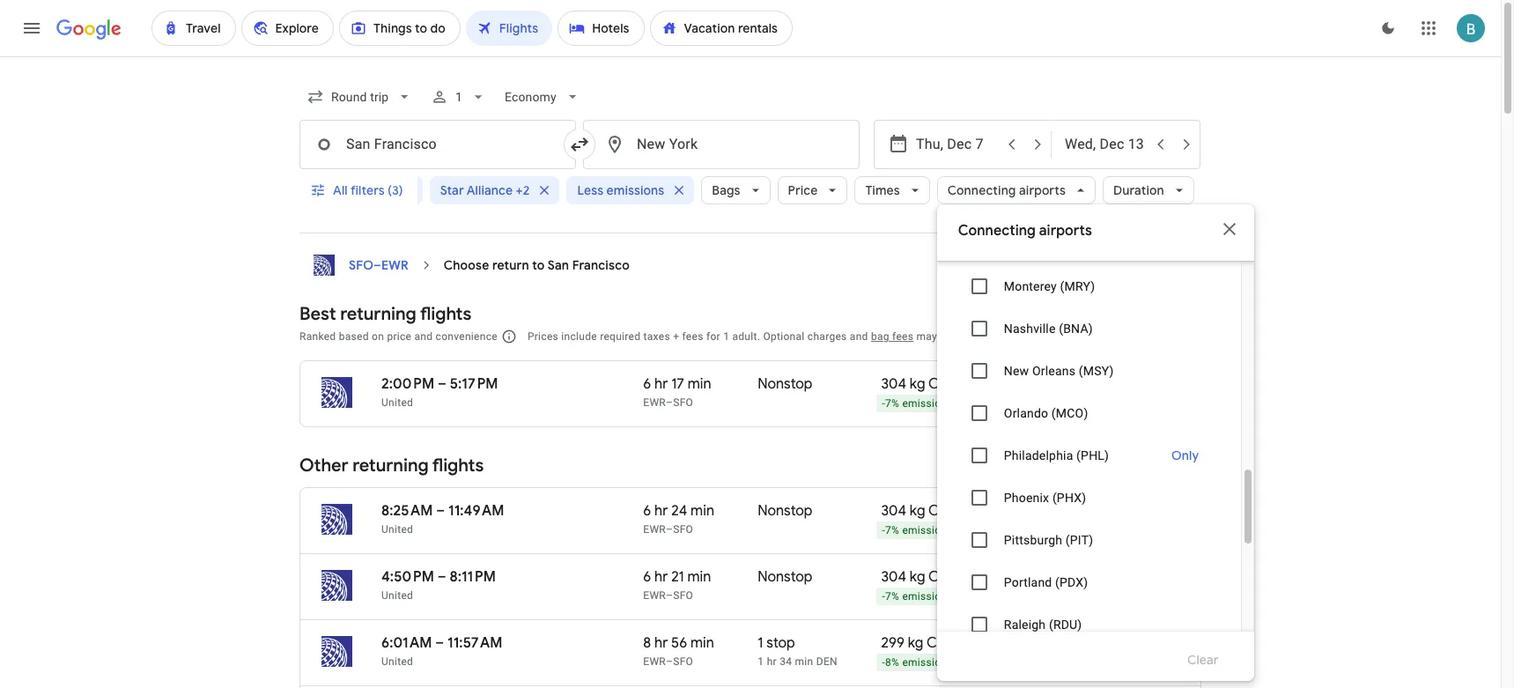 Task type: describe. For each thing, give the bounding box(es) containing it.
– inside 2:00 pm – 5:17 pm united
[[438, 375, 447, 393]]

less
[[578, 182, 604, 198]]

flights for best returning flights
[[420, 303, 472, 325]]

17
[[672, 375, 685, 393]]

best
[[300, 303, 336, 325]]

minneapolis (msp)
[[1005, 237, 1112, 251]]

1 inside "popup button"
[[456, 90, 463, 104]]

include
[[562, 330, 597, 343]]

leaves newark liberty international airport at 8:25 am on wednesday, december 13 and arrives at san francisco international airport at 11:49 am on wednesday, december 13. element
[[382, 502, 505, 520]]

airports inside connecting airports popup button
[[1020, 182, 1066, 198]]

6 hr 24 min ewr – sfo
[[644, 502, 715, 536]]

orleans
[[1033, 364, 1076, 378]]

ewr for 8 hr 56 min
[[644, 656, 666, 668]]

orlando
[[1005, 406, 1049, 420]]

phoenix (phx)
[[1005, 491, 1087, 505]]

star alliance +2
[[440, 182, 530, 198]]

hr inside 1 stop 1 hr 34 min den
[[767, 656, 777, 668]]

kg inside 304 kg co -7% emissions
[[910, 568, 926, 586]]

ewr for 6 hr 17 min
[[644, 397, 666, 409]]

hr for 56
[[655, 635, 668, 652]]

sfo up best returning flights
[[349, 257, 374, 273]]

duration
[[1114, 182, 1165, 198]]

total duration 6 hr 24 min. element
[[644, 502, 758, 523]]

total duration 6 hr 17 min. element
[[644, 375, 758, 396]]

bags button
[[702, 169, 771, 212]]

hr for 24
[[655, 502, 668, 520]]

1 vertical spatial connecting airports
[[959, 222, 1093, 240]]

- inside 299 kg co -8% emissions
[[883, 657, 886, 669]]

all
[[333, 182, 348, 198]]

choose
[[444, 257, 490, 273]]

– inside 6 hr 21 min ewr – sfo
[[666, 590, 674, 602]]

24
[[672, 502, 688, 520]]

returning for best
[[340, 303, 417, 325]]

(bna)
[[1060, 322, 1094, 336]]

nonstop for 6 hr 24 min
[[758, 502, 813, 520]]

prices include required taxes + fees for 1 adult. optional charges and bag fees may apply. passenger assistance
[[528, 330, 1081, 343]]

1 vertical spatial connecting
[[959, 222, 1036, 240]]

layover (1 of 1) is a 1 hr 34 min layover at denver international airport in denver. element
[[758, 655, 873, 669]]

may
[[917, 330, 938, 343]]

to
[[533, 257, 545, 273]]

assistance
[[1028, 330, 1081, 343]]

(mry)
[[1061, 279, 1096, 293]]

ranked based on price and convenience
[[300, 330, 498, 343]]

min inside 1 stop 1 hr 34 min den
[[795, 656, 814, 668]]

ewr for 6 hr 24 min
[[644, 523, 666, 536]]

1 button
[[424, 76, 495, 118]]

charges
[[808, 330, 847, 343]]

$253
[[1099, 375, 1131, 393]]

1 and from the left
[[415, 330, 433, 343]]

leaves newark liberty international airport at 4:50 pm on wednesday, december 13 and arrives at san francisco international airport at 8:11 pm on wednesday, december 13. element
[[382, 568, 496, 586]]

choose return to san francisco
[[444, 257, 630, 273]]

(mco)
[[1052, 406, 1089, 420]]

253 US dollars text field
[[1099, 375, 1131, 393]]

phoenix
[[1005, 491, 1050, 505]]

bag fees button
[[872, 330, 914, 343]]

less emissions button
[[567, 169, 695, 212]]

nonstop for 6 hr 21 min
[[758, 568, 813, 586]]

(msy)
[[1079, 364, 1114, 378]]

round for 6 hr 17 min
[[1083, 397, 1111, 410]]

8:11 pm
[[450, 568, 496, 586]]

change appearance image
[[1368, 7, 1410, 49]]

ewr up best returning flights
[[381, 257, 409, 273]]

round trip for 6 hr 21 min
[[1083, 590, 1131, 603]]

united for 6:01 am
[[382, 656, 413, 668]]

2 and from the left
[[850, 330, 869, 343]]

11:49 am
[[449, 502, 505, 520]]

(msp)
[[1077, 237, 1112, 251]]

co down may
[[929, 375, 951, 393]]

ranked
[[300, 330, 336, 343]]

– inside 4:50 pm – 8:11 pm united
[[438, 568, 446, 586]]

min for 8 hr 56 min
[[691, 635, 715, 652]]

taxes
[[644, 330, 671, 343]]

– inside 8 hr 56 min ewr – sfo
[[666, 656, 674, 668]]

on
[[372, 330, 384, 343]]

passenger
[[973, 330, 1025, 343]]

none search field containing connecting airports
[[288, 76, 1255, 681]]

close dialog image
[[1220, 219, 1241, 240]]

304 inside 304 kg co -7% emissions
[[882, 568, 907, 586]]

8:25 am
[[382, 502, 433, 520]]

leaves newark liberty international airport at 2:00 pm on wednesday, december 13 and arrives at san francisco international airport at 5:17 pm on wednesday, december 13. element
[[382, 375, 498, 393]]

connecting inside popup button
[[948, 182, 1017, 198]]

Arrival time: 11:49 AM. text field
[[449, 502, 505, 520]]

4:50 pm
[[382, 568, 434, 586]]

best returning flights
[[300, 303, 472, 325]]

kg inside 299 kg co -8% emissions
[[908, 635, 924, 652]]

only button for philadelphia (phl)
[[1151, 434, 1220, 477]]

– inside 6 hr 24 min ewr – sfo
[[666, 523, 674, 536]]

2 fees from the left
[[893, 330, 914, 343]]

den
[[817, 656, 838, 668]]

returning for other
[[353, 455, 429, 477]]

6 for 6 hr 17 min
[[644, 375, 652, 393]]

kg down may
[[910, 375, 926, 393]]

round for 6 hr 21 min
[[1083, 590, 1111, 603]]

this price for this flight doesn't include overhead bin access. if you need a carry-on bag, use the bags filter to update prices. image
[[1078, 566, 1099, 587]]

1 vertical spatial airports
[[1040, 222, 1093, 240]]

times
[[866, 182, 901, 198]]

nonstop flight. element for 6 hr 24 min
[[758, 502, 813, 523]]

co inside 299 kg co -8% emissions
[[927, 635, 949, 652]]

Arrival time: 11:57 AM. text field
[[448, 635, 503, 652]]

304 for 6 hr 24 min
[[882, 502, 907, 520]]

only for raleigh (rdu)
[[1172, 617, 1199, 633]]

filters
[[351, 182, 385, 198]]

alliance
[[467, 182, 513, 198]]

raleigh
[[1005, 618, 1046, 632]]

Departure time: 4:50 PM. text field
[[382, 568, 434, 586]]

Departure time: 8:25 AM. text field
[[382, 502, 433, 520]]

optional
[[764, 330, 805, 343]]

loading results progress bar
[[0, 56, 1502, 60]]

1 - from the top
[[883, 398, 886, 410]]

+2
[[516, 182, 530, 198]]

return
[[493, 257, 530, 273]]

philadelphia (phl)
[[1005, 449, 1110, 463]]

4:50 pm – 8:11 pm united
[[382, 568, 496, 602]]

8
[[644, 635, 651, 652]]

leaves newark liberty international airport at 6:01 am on wednesday, december 13 and arrives at san francisco international airport at 11:57 am on wednesday, december 13. element
[[382, 635, 503, 652]]

hr for 17
[[655, 375, 668, 393]]

(pdx)
[[1056, 575, 1089, 590]]

7% for 6 hr 17 min
[[886, 398, 900, 410]]

304 for 6 hr 17 min
[[882, 375, 907, 393]]

min for 6 hr 17 min
[[688, 375, 712, 393]]

bags
[[712, 182, 741, 198]]

min for 6 hr 24 min
[[691, 502, 715, 520]]

philadelphia
[[1005, 449, 1074, 463]]

6 hr 17 min ewr – sfo
[[644, 375, 712, 409]]

– inside 6:01 am – 11:57 am united
[[436, 635, 444, 652]]

portland (pdx)
[[1005, 575, 1089, 590]]



Task type: locate. For each thing, give the bounding box(es) containing it.
1 only button from the top
[[1151, 434, 1220, 477]]

7% inside 304 kg co -7% emissions
[[886, 591, 900, 603]]

co up 304 kg co -7% emissions
[[929, 502, 951, 520]]

sfo down 17
[[674, 397, 694, 409]]

1 round trip from the top
[[1083, 397, 1131, 410]]

ewr for 6 hr 21 min
[[644, 590, 666, 602]]

(pit)
[[1066, 533, 1094, 547]]

None field
[[300, 81, 421, 113], [498, 81, 589, 113], [300, 81, 421, 113], [498, 81, 589, 113]]

1 vertical spatial only
[[1172, 617, 1199, 633]]

2 vertical spatial round trip
[[1083, 590, 1131, 603]]

2 vertical spatial 6
[[644, 568, 652, 586]]

0 vertical spatial only button
[[1151, 434, 1220, 477]]

min inside 6 hr 17 min ewr – sfo
[[688, 375, 712, 393]]

1 vertical spatial only button
[[1151, 604, 1220, 646]]

star
[[440, 182, 464, 198]]

7% up 299
[[886, 591, 900, 603]]

2 round trip from the top
[[1083, 524, 1131, 537]]

ewr down 8
[[644, 656, 666, 668]]

round for 6 hr 24 min
[[1083, 524, 1111, 537]]

sfo for 6 hr 21 min
[[674, 590, 694, 602]]

2 stops or fewer, stops, selected image
[[288, 169, 423, 212]]

min right 56
[[691, 635, 715, 652]]

learn more about ranking image
[[501, 329, 517, 345]]

0 horizontal spatial and
[[415, 330, 433, 343]]

trip for 6 hr 24 min
[[1114, 524, 1131, 537]]

2 - from the top
[[883, 525, 886, 537]]

0 vertical spatial round
[[1083, 397, 1111, 410]]

connecting down departure text box
[[948, 182, 1017, 198]]

(phx)
[[1053, 491, 1087, 505]]

min inside 6 hr 21 min ewr – sfo
[[688, 568, 712, 586]]

returning up the departure time: 8:25 am. text box
[[353, 455, 429, 477]]

hr left 24
[[655, 502, 668, 520]]

min right 24
[[691, 502, 715, 520]]

1 nonstop from the top
[[758, 375, 813, 393]]

+
[[673, 330, 680, 343]]

-7% emissions for 6 hr 17 min
[[883, 398, 953, 410]]

hr inside 6 hr 21 min ewr – sfo
[[655, 568, 668, 586]]

fees right '+'
[[683, 330, 704, 343]]

hr inside 6 hr 24 min ewr – sfo
[[655, 502, 668, 520]]

united down the departure time: 8:25 am. text box
[[382, 523, 413, 536]]

0 vertical spatial 304
[[882, 375, 907, 393]]

304 up 299
[[882, 568, 907, 586]]

and
[[415, 330, 433, 343], [850, 330, 869, 343]]

united inside '8:25 am – 11:49 am united'
[[382, 523, 413, 536]]

- up 299
[[883, 591, 886, 603]]

co inside 304 kg co -7% emissions
[[929, 568, 951, 586]]

1 -7% emissions from the top
[[883, 398, 953, 410]]

hr left 17
[[655, 375, 668, 393]]

round
[[1083, 397, 1111, 410], [1083, 524, 1111, 537], [1083, 590, 1111, 603]]

apply.
[[941, 330, 970, 343]]

and left the bag
[[850, 330, 869, 343]]

- inside 304 kg co -7% emissions
[[883, 591, 886, 603]]

other returning flights
[[300, 455, 484, 477]]

3 7% from the top
[[886, 591, 900, 603]]

0 vertical spatial round trip
[[1083, 397, 1131, 410]]

nonstop
[[758, 375, 813, 393], [758, 502, 813, 520], [758, 568, 813, 586]]

connecting airports button
[[938, 169, 1096, 212]]

304 kg co for 6 hr 24 min
[[882, 502, 951, 520]]

ewr inside 6 hr 17 min ewr – sfo
[[644, 397, 666, 409]]

airports up 'minneapolis'
[[1020, 182, 1066, 198]]

emissions inside 304 kg co -7% emissions
[[903, 591, 953, 603]]

2 vertical spatial round
[[1083, 590, 1111, 603]]

only
[[1172, 448, 1199, 464], [1172, 617, 1199, 633]]

nonstop for 6 hr 17 min
[[758, 375, 813, 393]]

56
[[672, 635, 688, 652]]

co right 299
[[927, 635, 949, 652]]

new
[[1005, 364, 1030, 378]]

3 united from the top
[[382, 590, 413, 602]]

1 vertical spatial flights
[[433, 455, 484, 477]]

0 vertical spatial trip
[[1114, 397, 1131, 410]]

emissions up 299 kg co -8% emissions
[[903, 591, 953, 603]]

-7% emissions for 6 hr 24 min
[[883, 525, 953, 537]]

round trip down $253
[[1083, 397, 1131, 410]]

sfo for 8 hr 56 min
[[674, 656, 694, 668]]

sfo down 56
[[674, 656, 694, 668]]

1 vertical spatial -7% emissions
[[883, 525, 953, 537]]

2 vertical spatial nonstop flight. element
[[758, 568, 813, 589]]

kg
[[910, 375, 926, 393], [910, 502, 926, 520], [910, 568, 926, 586], [908, 635, 924, 652]]

1 vertical spatial 304
[[882, 502, 907, 520]]

kg up 299 kg co -8% emissions
[[910, 568, 926, 586]]

united for 8:25 am
[[382, 523, 413, 536]]

0 vertical spatial nonstop
[[758, 375, 813, 393]]

1 vertical spatial round trip
[[1083, 524, 1131, 537]]

0 vertical spatial only
[[1172, 448, 1199, 464]]

11:57 am
[[448, 635, 503, 652]]

1 trip from the top
[[1114, 397, 1131, 410]]

299
[[882, 635, 905, 652]]

emissions
[[607, 182, 665, 198], [903, 398, 953, 410], [903, 525, 953, 537], [903, 591, 953, 603], [903, 657, 953, 669]]

– inside 6 hr 17 min ewr – sfo
[[666, 397, 674, 409]]

pittsburgh
[[1005, 533, 1063, 547]]

nashville (bna)
[[1005, 322, 1094, 336]]

6 left 24
[[644, 502, 652, 520]]

returning
[[340, 303, 417, 325], [353, 455, 429, 477]]

– down the 21
[[666, 590, 674, 602]]

co
[[929, 375, 951, 393], [929, 502, 951, 520], [929, 568, 951, 586], [927, 635, 949, 652]]

8%
[[886, 657, 900, 669]]

0 vertical spatial 7%
[[886, 398, 900, 410]]

required
[[600, 330, 641, 343]]

3 round from the top
[[1083, 590, 1111, 603]]

round down this price for this flight doesn't include overhead bin access. if you need a carry-on bag, use the bags filter to update prices. icon
[[1083, 590, 1111, 603]]

total duration 6 hr 21 min. element
[[644, 568, 758, 589]]

nashville
[[1005, 322, 1056, 336]]

emissions right 8% at the bottom right of the page
[[903, 657, 953, 669]]

1 6 from the top
[[644, 375, 652, 393]]

less emissions
[[578, 182, 665, 198]]

connecting airports down connecting airports popup button
[[959, 222, 1093, 240]]

trip for 6 hr 17 min
[[1114, 397, 1131, 410]]

monterey
[[1005, 279, 1057, 293]]

price
[[387, 330, 412, 343]]

2 304 from the top
[[882, 502, 907, 520]]

6 left 17
[[644, 375, 652, 393]]

trip
[[1114, 397, 1131, 410], [1114, 524, 1131, 537], [1114, 590, 1131, 603]]

ewr inside 6 hr 21 min ewr – sfo
[[644, 590, 666, 602]]

304 up 304 kg co -7% emissions
[[882, 502, 907, 520]]

0 vertical spatial returning
[[340, 303, 417, 325]]

all filters (3) button
[[300, 169, 418, 212]]

2 vertical spatial 7%
[[886, 591, 900, 603]]

6 for 6 hr 24 min
[[644, 502, 652, 520]]

round down 253 us dollars text field
[[1083, 397, 1111, 410]]

ewr down the 'total duration 6 hr 24 min.' element
[[644, 523, 666, 536]]

duration button
[[1103, 169, 1195, 212]]

price
[[788, 182, 818, 198]]

-
[[883, 398, 886, 410], [883, 525, 886, 537], [883, 591, 886, 603], [883, 657, 886, 669]]

emissions up 304 kg co -7% emissions
[[903, 525, 953, 537]]

1 vertical spatial trip
[[1114, 524, 1131, 537]]

6 inside 6 hr 17 min ewr – sfo
[[644, 375, 652, 393]]

304 down bag fees button
[[882, 375, 907, 393]]

3 round trip from the top
[[1083, 590, 1131, 603]]

0 vertical spatial connecting
[[948, 182, 1017, 198]]

1 vertical spatial 6
[[644, 502, 652, 520]]

0 horizontal spatial fees
[[683, 330, 704, 343]]

hr left the 21
[[655, 568, 668, 586]]

nonstop flight. element for 6 hr 17 min
[[758, 375, 813, 396]]

sfo for 6 hr 17 min
[[674, 397, 694, 409]]

san
[[548, 257, 570, 273]]

– down 24
[[666, 523, 674, 536]]

round trip down this price for this flight doesn't include overhead bin access. if you need a carry-on bag, use the bags filter to update prices. icon
[[1083, 590, 1131, 603]]

304 kg co up 304 kg co -7% emissions
[[882, 502, 951, 520]]

Departure text field
[[917, 121, 998, 168]]

2 vertical spatial nonstop
[[758, 568, 813, 586]]

main menu image
[[21, 18, 42, 39]]

min right '34'
[[795, 656, 814, 668]]

trip for 6 hr 21 min
[[1114, 590, 1131, 603]]

emissions inside 299 kg co -8% emissions
[[903, 657, 953, 669]]

convenience
[[436, 330, 498, 343]]

returning up on
[[340, 303, 417, 325]]

total duration 8 hr 56 min. element
[[644, 635, 758, 655]]

round trip down (phx)
[[1083, 524, 1131, 537]]

1 united from the top
[[382, 397, 413, 409]]

0 vertical spatial 6
[[644, 375, 652, 393]]

min inside 8 hr 56 min ewr – sfo
[[691, 635, 715, 652]]

1 vertical spatial returning
[[353, 455, 429, 477]]

7% down bag fees button
[[886, 398, 900, 410]]

2 7% from the top
[[886, 525, 900, 537]]

nonstop flight. element
[[758, 375, 813, 396], [758, 502, 813, 523], [758, 568, 813, 589]]

3 - from the top
[[883, 591, 886, 603]]

0 vertical spatial 304 kg co
[[882, 375, 951, 393]]

flights up the leaves newark liberty international airport at 8:25 am on wednesday, december 13 and arrives at san francisco international airport at 11:49 am on wednesday, december 13. element
[[433, 455, 484, 477]]

emissions inside popup button
[[607, 182, 665, 198]]

1 round from the top
[[1083, 397, 1111, 410]]

2:00 pm – 5:17 pm united
[[382, 375, 498, 409]]

main content containing best returning flights
[[300, 248, 1202, 688]]

- down the bag
[[883, 398, 886, 410]]

(phl)
[[1077, 449, 1110, 463]]

2 vertical spatial trip
[[1114, 590, 1131, 603]]

-7% emissions down may
[[883, 398, 953, 410]]

min inside 6 hr 24 min ewr – sfo
[[691, 502, 715, 520]]

kg up 304 kg co -7% emissions
[[910, 502, 926, 520]]

passenger assistance button
[[973, 330, 1081, 343]]

prices
[[528, 330, 559, 343]]

8:25 am – 11:49 am united
[[382, 502, 505, 536]]

min for 6 hr 21 min
[[688, 568, 712, 586]]

star alliance +2 button
[[430, 169, 560, 212]]

1 nonstop flight. element from the top
[[758, 375, 813, 396]]

emissions down may
[[903, 398, 953, 410]]

hr
[[655, 375, 668, 393], [655, 502, 668, 520], [655, 568, 668, 586], [655, 635, 668, 652], [767, 656, 777, 668]]

min right 17
[[688, 375, 712, 393]]

for
[[707, 330, 721, 343]]

sfo for 6 hr 24 min
[[674, 523, 694, 536]]

3 304 from the top
[[882, 568, 907, 586]]

ewr inside 6 hr 24 min ewr – sfo
[[644, 523, 666, 536]]

united inside 2:00 pm – 5:17 pm united
[[382, 397, 413, 409]]

8 hr 56 min ewr – sfo
[[644, 635, 715, 668]]

304 kg co -7% emissions
[[882, 568, 953, 603]]

ewr down total duration 6 hr 17 min. element
[[644, 397, 666, 409]]

1 304 kg co from the top
[[882, 375, 951, 393]]

united inside 4:50 pm – 8:11 pm united
[[382, 590, 413, 602]]

sfo down the 21
[[674, 590, 694, 602]]

main content
[[300, 248, 1202, 688]]

3 trip from the top
[[1114, 590, 1131, 603]]

4 - from the top
[[883, 657, 886, 669]]

fees right the bag
[[893, 330, 914, 343]]

other
[[300, 455, 349, 477]]

times button
[[855, 169, 930, 212]]

co up 299 kg co -8% emissions
[[929, 568, 951, 586]]

Arrival time: 8:11 PM. text field
[[450, 568, 496, 586]]

3 6 from the top
[[644, 568, 652, 586]]

united for 4:50 pm
[[382, 590, 413, 602]]

1 fees from the left
[[683, 330, 704, 343]]

emissions right less
[[607, 182, 665, 198]]

hr inside 6 hr 17 min ewr – sfo
[[655, 375, 668, 393]]

0 vertical spatial -7% emissions
[[883, 398, 953, 410]]

6 left the 21
[[644, 568, 652, 586]]

– up best returning flights
[[374, 257, 381, 273]]

2 only button from the top
[[1151, 604, 1220, 646]]

sfo inside 6 hr 17 min ewr – sfo
[[674, 397, 694, 409]]

1 vertical spatial nonstop flight. element
[[758, 502, 813, 523]]

united for 2:00 pm
[[382, 397, 413, 409]]

– down 56
[[666, 656, 674, 668]]

flights for other returning flights
[[433, 455, 484, 477]]

only for philadelphia (phl)
[[1172, 448, 1199, 464]]

bag
[[872, 330, 890, 343]]

– down 17
[[666, 397, 674, 409]]

34
[[780, 656, 793, 668]]

0 vertical spatial airports
[[1020, 182, 1066, 198]]

7% up 304 kg co -7% emissions
[[886, 525, 900, 537]]

raleigh (rdu)
[[1005, 618, 1083, 632]]

Departure time: 6:01 AM. text field
[[382, 635, 432, 652]]

None text field
[[300, 120, 576, 169], [583, 120, 860, 169], [300, 120, 576, 169], [583, 120, 860, 169]]

Departure time: 2:00 PM. text field
[[382, 375, 435, 393]]

pittsburgh (pit)
[[1005, 533, 1094, 547]]

2 only from the top
[[1172, 617, 1199, 633]]

1 stop flight. element
[[758, 635, 796, 655]]

only button for raleigh (rdu)
[[1151, 604, 1220, 646]]

and right price
[[415, 330, 433, 343]]

min right the 21
[[688, 568, 712, 586]]

based
[[339, 330, 369, 343]]

0 vertical spatial flights
[[420, 303, 472, 325]]

None search field
[[288, 76, 1255, 681]]

– left 5:17 pm
[[438, 375, 447, 393]]

all filters (3)
[[333, 182, 403, 198]]

1 7% from the top
[[886, 398, 900, 410]]

3 nonstop from the top
[[758, 568, 813, 586]]

nonstop flight. element for 6 hr 21 min
[[758, 568, 813, 589]]

6 for 6 hr 21 min
[[644, 568, 652, 586]]

hr left '34'
[[767, 656, 777, 668]]

stop
[[767, 635, 796, 652]]

connecting airports inside popup button
[[948, 182, 1066, 198]]

2 vertical spatial 304
[[882, 568, 907, 586]]

sfo inside 6 hr 21 min ewr – sfo
[[674, 590, 694, 602]]

304 kg co down may
[[882, 375, 951, 393]]

adult.
[[733, 330, 761, 343]]

2 -7% emissions from the top
[[883, 525, 953, 537]]

2:00 pm
[[382, 375, 435, 393]]

3 nonstop flight. element from the top
[[758, 568, 813, 589]]

(rdu)
[[1050, 618, 1083, 632]]

round down (phx)
[[1083, 524, 1111, 537]]

orlando (mco)
[[1005, 406, 1089, 420]]

1 horizontal spatial fees
[[893, 330, 914, 343]]

Arrival time: 5:17 PM. text field
[[450, 375, 498, 393]]

swap origin and destination. image
[[569, 134, 590, 155]]

round trip for 6 hr 24 min
[[1083, 524, 1131, 537]]

sfo down 24
[[674, 523, 694, 536]]

(3)
[[388, 182, 403, 198]]

- up 304 kg co -7% emissions
[[883, 525, 886, 537]]

hr right 8
[[655, 635, 668, 652]]

5:17 pm
[[450, 375, 498, 393]]

kg right 299
[[908, 635, 924, 652]]

– right 8:25 am
[[437, 502, 445, 520]]

1 vertical spatial 7%
[[886, 525, 900, 537]]

united inside 6:01 am – 11:57 am united
[[382, 656, 413, 668]]

1 304 from the top
[[882, 375, 907, 393]]

hr for 21
[[655, 568, 668, 586]]

21
[[672, 568, 685, 586]]

1 stop 1 hr 34 min den
[[758, 635, 838, 668]]

united down 6:01 am text field
[[382, 656, 413, 668]]

sfo inside 8 hr 56 min ewr – sfo
[[674, 656, 694, 668]]

– left 8:11 pm at the bottom of the page
[[438, 568, 446, 586]]

4 united from the top
[[382, 656, 413, 668]]

1 vertical spatial round
[[1083, 524, 1111, 537]]

1 horizontal spatial and
[[850, 330, 869, 343]]

united down 4:50 pm
[[382, 590, 413, 602]]

united down the 2:00 pm text box at the bottom
[[382, 397, 413, 409]]

2 304 kg co from the top
[[882, 502, 951, 520]]

304 kg co
[[882, 375, 951, 393], [882, 502, 951, 520]]

6 inside 6 hr 21 min ewr – sfo
[[644, 568, 652, 586]]

2 united from the top
[[382, 523, 413, 536]]

Return text field
[[1066, 121, 1147, 168]]

1 vertical spatial 304 kg co
[[882, 502, 951, 520]]

ewr inside 8 hr 56 min ewr – sfo
[[644, 656, 666, 668]]

connecting airports up 'minneapolis'
[[948, 182, 1066, 198]]

sfo inside 6 hr 24 min ewr – sfo
[[674, 523, 694, 536]]

2 trip from the top
[[1114, 524, 1131, 537]]

2 nonstop flight. element from the top
[[758, 502, 813, 523]]

304 kg co for 6 hr 17 min
[[882, 375, 951, 393]]

1 only from the top
[[1172, 448, 1199, 464]]

0 vertical spatial connecting airports
[[948, 182, 1066, 198]]

6:01 am – 11:57 am united
[[382, 635, 503, 668]]

round trip
[[1083, 397, 1131, 410], [1083, 524, 1131, 537], [1083, 590, 1131, 603]]

- down 299
[[883, 657, 886, 669]]

airports up (mry)
[[1040, 222, 1093, 240]]

2 6 from the top
[[644, 502, 652, 520]]

connecting down connecting airports popup button
[[959, 222, 1036, 240]]

2 round from the top
[[1083, 524, 1111, 537]]

– right 6:01 am text field
[[436, 635, 444, 652]]

francisco
[[573, 257, 630, 273]]

ewr up 8
[[644, 590, 666, 602]]

flights up convenience
[[420, 303, 472, 325]]

-7% emissions up 304 kg co -7% emissions
[[883, 525, 953, 537]]

– inside '8:25 am – 11:49 am united'
[[437, 502, 445, 520]]

1 vertical spatial nonstop
[[758, 502, 813, 520]]

6 inside 6 hr 24 min ewr – sfo
[[644, 502, 652, 520]]

299 kg co -8% emissions
[[882, 635, 953, 669]]

price button
[[778, 169, 848, 212]]

round trip for 6 hr 17 min
[[1083, 397, 1131, 410]]

2 nonstop from the top
[[758, 502, 813, 520]]

7% for 6 hr 24 min
[[886, 525, 900, 537]]

0 vertical spatial nonstop flight. element
[[758, 375, 813, 396]]

hr inside 8 hr 56 min ewr – sfo
[[655, 635, 668, 652]]

6:01 am
[[382, 635, 432, 652]]



Task type: vqa. For each thing, say whether or not it's contained in the screenshot.
Send
no



